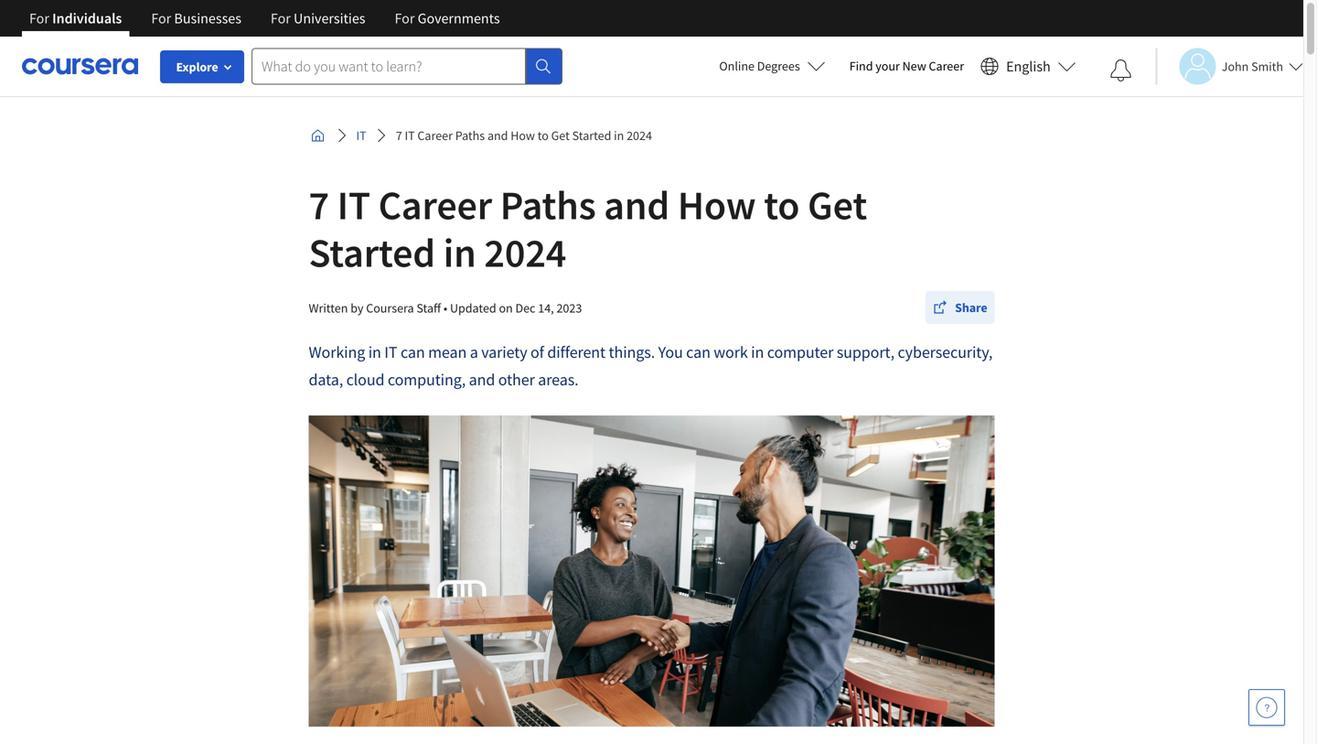 Task type: locate. For each thing, give the bounding box(es) containing it.
1 horizontal spatial how
[[678, 179, 756, 230]]

2 for from the left
[[151, 9, 171, 27]]

your
[[876, 58, 900, 74]]

1 vertical spatial how
[[678, 179, 756, 230]]

0 vertical spatial get
[[552, 127, 570, 144]]

to inside "7 it career paths and how to get started in 2024"
[[764, 179, 800, 230]]

1 vertical spatial paths
[[500, 179, 596, 230]]

banner navigation
[[15, 0, 515, 50]]

explore
[[176, 59, 218, 75]]

1 vertical spatial to
[[764, 179, 800, 230]]

0 vertical spatial how
[[511, 127, 535, 144]]

for left individuals
[[29, 9, 49, 27]]

1 vertical spatial 7
[[309, 179, 329, 230]]

1 vertical spatial and
[[604, 179, 670, 230]]

to
[[538, 127, 549, 144], [764, 179, 800, 230]]

it inside working in it can mean a variety of different things. you can work in computer support, cybersecurity, data, cloud computing, and other areas.
[[385, 342, 398, 362]]

it
[[356, 127, 367, 144], [405, 127, 415, 144], [337, 179, 371, 230], [385, 342, 398, 362]]

on
[[499, 300, 513, 316]]

can
[[401, 342, 425, 362], [687, 342, 711, 362]]

paths
[[456, 127, 485, 144], [500, 179, 596, 230]]

cybersecurity,
[[898, 342, 993, 362]]

7 right 'it' link
[[396, 127, 402, 144]]

1 horizontal spatial started
[[573, 127, 612, 144]]

it down 'it' link
[[337, 179, 371, 230]]

0 vertical spatial 7 it career paths and how to get started in 2024
[[396, 127, 652, 144]]

What do you want to learn? text field
[[252, 48, 526, 85]]

7 inside "7 it career paths and how to get started in 2024"
[[309, 179, 329, 230]]

degrees
[[758, 58, 801, 74]]

0 horizontal spatial paths
[[456, 127, 485, 144]]

1 vertical spatial 2024
[[485, 227, 567, 278]]

for businesses
[[151, 9, 242, 27]]

7 it career paths and how to get started in 2024
[[396, 127, 652, 144], [309, 179, 868, 278]]

for universities
[[271, 9, 366, 27]]

1 vertical spatial started
[[309, 227, 436, 278]]

1 horizontal spatial 2024
[[627, 127, 652, 144]]

1 horizontal spatial 7
[[396, 127, 402, 144]]

7
[[396, 127, 402, 144], [309, 179, 329, 230]]

1 can from the left
[[401, 342, 425, 362]]

for left the "universities"
[[271, 9, 291, 27]]

show notifications image
[[1111, 59, 1133, 81]]

areas.
[[538, 369, 579, 390]]

2 vertical spatial and
[[469, 369, 495, 390]]

0 vertical spatial 7
[[396, 127, 402, 144]]

you
[[659, 342, 683, 362]]

it up cloud
[[385, 342, 398, 362]]

None search field
[[252, 48, 563, 85]]

smith
[[1252, 58, 1284, 75]]

1 horizontal spatial paths
[[500, 179, 596, 230]]

in inside "7 it career paths and how to get started in 2024"
[[444, 227, 477, 278]]

1 for from the left
[[29, 9, 49, 27]]

data,
[[309, 369, 343, 390]]

support,
[[837, 342, 895, 362]]

can up computing,
[[401, 342, 425, 362]]

0 vertical spatial and
[[488, 127, 508, 144]]

7 down home icon
[[309, 179, 329, 230]]

can right you
[[687, 342, 711, 362]]

for up what do you want to learn? text field
[[395, 9, 415, 27]]

explore button
[[160, 50, 244, 83]]

staff
[[417, 300, 441, 316]]

0 horizontal spatial 2024
[[485, 227, 567, 278]]

for left businesses
[[151, 9, 171, 27]]

0 horizontal spatial get
[[552, 127, 570, 144]]

dec
[[516, 300, 536, 316]]

1 vertical spatial get
[[808, 179, 868, 230]]

in inside 7 it career paths and how to get started in 2024 link
[[614, 127, 624, 144]]

1 horizontal spatial get
[[808, 179, 868, 230]]

it inside "7 it career paths and how to get started in 2024"
[[337, 179, 371, 230]]

3 for from the left
[[271, 9, 291, 27]]

updated
[[450, 300, 497, 316]]

in
[[614, 127, 624, 144], [444, 227, 477, 278], [369, 342, 381, 362], [752, 342, 764, 362]]

john smith button
[[1157, 48, 1304, 85]]

individuals
[[52, 9, 122, 27]]

0 horizontal spatial started
[[309, 227, 436, 278]]

2023
[[557, 300, 582, 316]]

1 horizontal spatial to
[[764, 179, 800, 230]]

it right home icon
[[356, 127, 367, 144]]

0 vertical spatial paths
[[456, 127, 485, 144]]

get inside "7 it career paths and how to get started in 2024"
[[808, 179, 868, 230]]

it right 'it' link
[[405, 127, 415, 144]]

for individuals
[[29, 9, 122, 27]]

started
[[573, 127, 612, 144], [309, 227, 436, 278]]

and
[[488, 127, 508, 144], [604, 179, 670, 230], [469, 369, 495, 390]]

2024
[[627, 127, 652, 144], [485, 227, 567, 278]]

share button
[[926, 291, 995, 324], [926, 291, 995, 324]]

how
[[511, 127, 535, 144], [678, 179, 756, 230]]

working
[[309, 342, 365, 362]]

started inside "7 it career paths and how to get started in 2024"
[[309, 227, 436, 278]]

coursera
[[366, 300, 414, 316]]

0 horizontal spatial how
[[511, 127, 535, 144]]

by
[[351, 300, 364, 316]]

1 horizontal spatial can
[[687, 342, 711, 362]]

get
[[552, 127, 570, 144], [808, 179, 868, 230]]

7 it career paths and how to get started in 2024 link
[[389, 119, 660, 152]]

0 horizontal spatial to
[[538, 127, 549, 144]]

career
[[929, 58, 965, 74], [418, 127, 453, 144], [379, 179, 492, 230]]

for for individuals
[[29, 9, 49, 27]]

0 horizontal spatial can
[[401, 342, 425, 362]]

written by coursera staff • updated on dec 14, 2023
[[309, 300, 582, 316]]

for for universities
[[271, 9, 291, 27]]

0 horizontal spatial 7
[[309, 179, 329, 230]]

2 vertical spatial career
[[379, 179, 492, 230]]

7 it career paths and how to get started in 2024 inside 7 it career paths and how to get started in 2024 link
[[396, 127, 652, 144]]

0 vertical spatial 2024
[[627, 127, 652, 144]]

for
[[29, 9, 49, 27], [151, 9, 171, 27], [271, 9, 291, 27], [395, 9, 415, 27]]

4 for from the left
[[395, 9, 415, 27]]



Task type: vqa. For each thing, say whether or not it's contained in the screenshot.
Paths inside "link"
yes



Task type: describe. For each thing, give the bounding box(es) containing it.
online
[[720, 58, 755, 74]]

it link
[[349, 119, 374, 152]]

online degrees button
[[705, 46, 841, 86]]

computer
[[768, 342, 834, 362]]

written
[[309, 300, 348, 316]]

online degrees
[[720, 58, 801, 74]]

[featured image] woman starts a job in an it role at a new company image
[[309, 416, 995, 727]]

2024 inside "7 it career paths and how to get started in 2024"
[[485, 227, 567, 278]]

english
[[1007, 57, 1051, 76]]

1 vertical spatial 7 it career paths and how to get started in 2024
[[309, 179, 868, 278]]

find your new career
[[850, 58, 965, 74]]

0 vertical spatial career
[[929, 58, 965, 74]]

for for governments
[[395, 9, 415, 27]]

new
[[903, 58, 927, 74]]

variety
[[482, 342, 528, 362]]

mean
[[428, 342, 467, 362]]

find your new career link
[[841, 55, 974, 78]]

paths inside 7 it career paths and how to get started in 2024 link
[[456, 127, 485, 144]]

•
[[444, 300, 448, 316]]

share
[[956, 299, 988, 316]]

different
[[548, 342, 606, 362]]

7 inside 7 it career paths and how to get started in 2024 link
[[396, 127, 402, 144]]

of
[[531, 342, 544, 362]]

14,
[[538, 300, 554, 316]]

cloud
[[346, 369, 385, 390]]

for governments
[[395, 9, 500, 27]]

other
[[499, 369, 535, 390]]

working in it can mean a variety of different things. you can work in computer support, cybersecurity, data, cloud computing, and other areas.
[[309, 342, 993, 390]]

work
[[714, 342, 748, 362]]

find
[[850, 58, 874, 74]]

a
[[470, 342, 478, 362]]

businesses
[[174, 9, 242, 27]]

things.
[[609, 342, 655, 362]]

how inside "7 it career paths and how to get started in 2024"
[[678, 179, 756, 230]]

0 vertical spatial started
[[573, 127, 612, 144]]

2 can from the left
[[687, 342, 711, 362]]

computing,
[[388, 369, 466, 390]]

coursera image
[[22, 51, 138, 81]]

help center image
[[1257, 697, 1279, 718]]

for for businesses
[[151, 9, 171, 27]]

and inside working in it can mean a variety of different things. you can work in computer support, cybersecurity, data, cloud computing, and other areas.
[[469, 369, 495, 390]]

home image
[[311, 128, 325, 143]]

john
[[1223, 58, 1250, 75]]

career inside "7 it career paths and how to get started in 2024"
[[379, 179, 492, 230]]

1 vertical spatial career
[[418, 127, 453, 144]]

john smith
[[1223, 58, 1284, 75]]

governments
[[418, 9, 500, 27]]

0 vertical spatial to
[[538, 127, 549, 144]]

english button
[[974, 37, 1084, 96]]

universities
[[294, 9, 366, 27]]

paths inside "7 it career paths and how to get started in 2024"
[[500, 179, 596, 230]]



